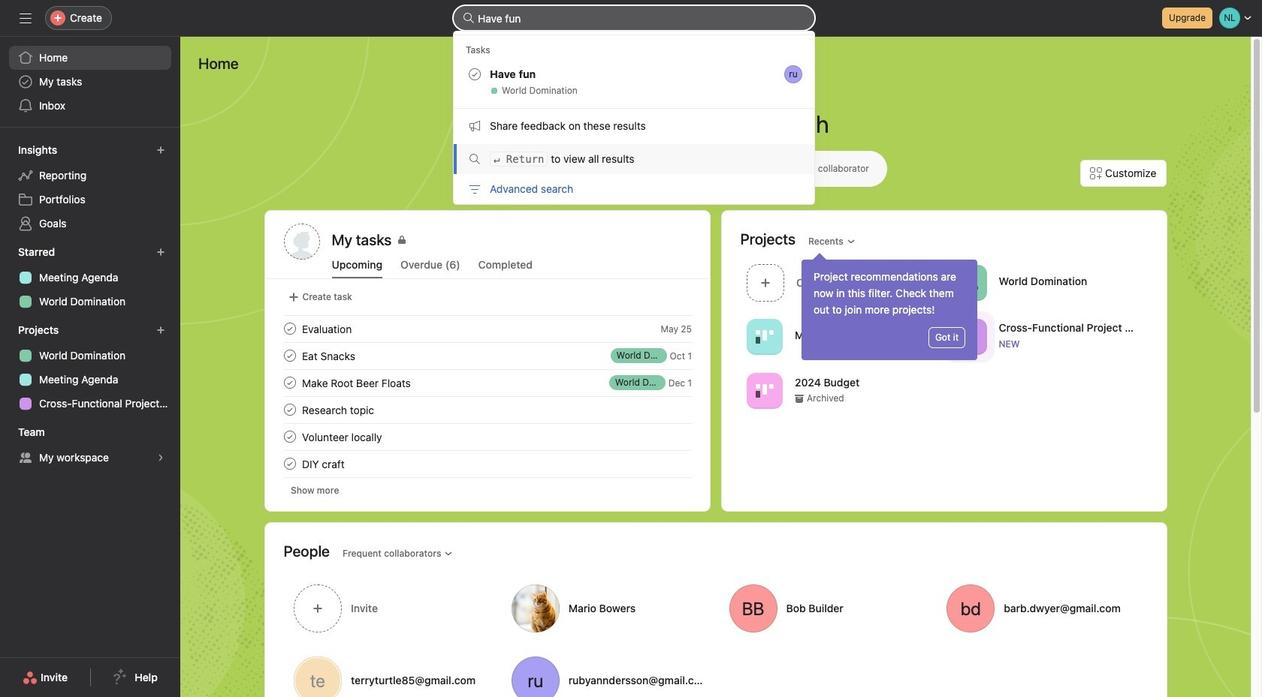 Task type: vqa. For each thing, say whether or not it's contained in the screenshot.
Add profile photo
yes



Task type: describe. For each thing, give the bounding box(es) containing it.
2 mark complete checkbox from the top
[[281, 428, 299, 446]]

1 mark complete checkbox from the top
[[281, 320, 299, 338]]

2 mark complete checkbox from the top
[[281, 374, 299, 392]]

board image
[[755, 328, 773, 346]]

board image
[[755, 382, 773, 400]]

add profile photo image
[[284, 224, 320, 260]]

line_and_symbols image
[[959, 328, 977, 346]]

global element
[[0, 37, 180, 127]]

see details, my workspace image
[[156, 454, 165, 463]]

insights element
[[0, 137, 180, 239]]

starred element
[[0, 239, 180, 317]]

hide sidebar image
[[20, 12, 32, 24]]

mark complete image for fourth mark complete option
[[281, 455, 299, 473]]



Task type: locate. For each thing, give the bounding box(es) containing it.
1 vertical spatial mark complete checkbox
[[281, 428, 299, 446]]

1 vertical spatial mark complete image
[[281, 428, 299, 446]]

Search tasks, projects, and more text field
[[454, 6, 814, 30]]

2 vertical spatial mark complete image
[[281, 455, 299, 473]]

0 vertical spatial mark complete checkbox
[[281, 347, 299, 365]]

0 vertical spatial mark complete image
[[281, 374, 299, 392]]

None field
[[454, 6, 814, 30]]

projects element
[[0, 317, 180, 419]]

new project or portfolio image
[[156, 326, 165, 335]]

0 vertical spatial mark complete image
[[281, 320, 299, 338]]

mark complete image
[[281, 374, 299, 392], [281, 428, 299, 446], [281, 455, 299, 473]]

Mark complete checkbox
[[281, 347, 299, 365], [281, 428, 299, 446]]

3 mark complete image from the top
[[281, 455, 299, 473]]

1 mark complete checkbox from the top
[[281, 347, 299, 365]]

mark complete image for second mark complete option from the bottom
[[281, 401, 299, 419]]

2 mark complete image from the top
[[281, 347, 299, 365]]

mark complete image for second mark complete checkbox from the top of the page
[[281, 428, 299, 446]]

mark complete image for second mark complete option from the top of the page
[[281, 374, 299, 392]]

rocket image
[[959, 274, 977, 292]]

3 mark complete checkbox from the top
[[281, 401, 299, 419]]

1 mark complete image from the top
[[281, 320, 299, 338]]

new insights image
[[156, 146, 165, 155]]

1 mark complete image from the top
[[281, 374, 299, 392]]

list item
[[740, 260, 944, 306], [266, 316, 710, 343], [266, 343, 710, 370], [266, 370, 710, 397], [266, 397, 710, 424], [266, 451, 710, 478]]

2 vertical spatial mark complete image
[[281, 401, 299, 419]]

mark complete image for 4th mark complete option from the bottom of the page
[[281, 320, 299, 338]]

3 mark complete image from the top
[[281, 401, 299, 419]]

1 vertical spatial mark complete image
[[281, 347, 299, 365]]

4 mark complete checkbox from the top
[[281, 455, 299, 473]]

mark complete image
[[281, 320, 299, 338], [281, 347, 299, 365], [281, 401, 299, 419]]

option
[[454, 144, 814, 174]]

prominent image
[[463, 12, 475, 24]]

mark complete image for 1st mark complete checkbox from the top of the page
[[281, 347, 299, 365]]

2 mark complete image from the top
[[281, 428, 299, 446]]

Mark complete checkbox
[[281, 320, 299, 338], [281, 374, 299, 392], [281, 401, 299, 419], [281, 455, 299, 473]]

add items to starred image
[[156, 248, 165, 257]]

teams element
[[0, 419, 180, 473]]

tooltip
[[802, 255, 977, 361]]



